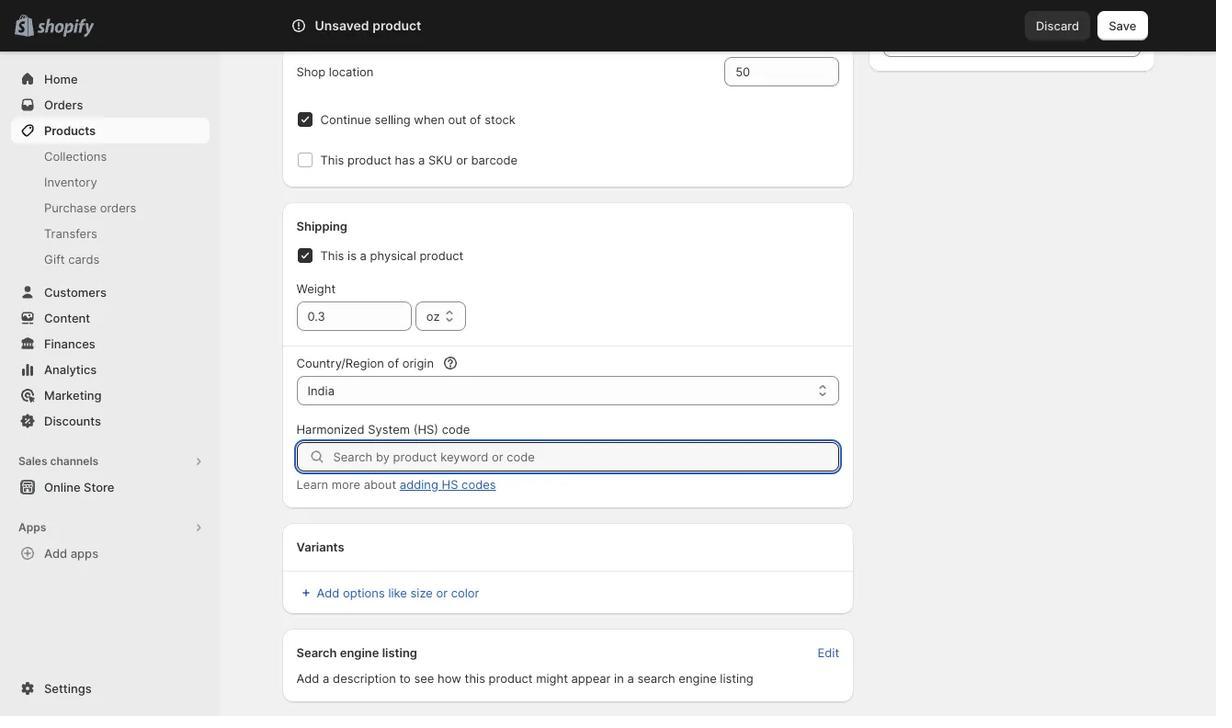 Task type: vqa. For each thing, say whether or not it's contained in the screenshot.
or in 'button'
yes



Task type: locate. For each thing, give the bounding box(es) containing it.
engine right search
[[679, 671, 717, 686]]

1 vertical spatial add
[[317, 586, 340, 600]]

apps
[[18, 520, 46, 534]]

discounts
[[44, 414, 101, 428]]

sales
[[18, 454, 47, 468]]

a right is
[[360, 248, 367, 263]]

1 vertical spatial search
[[297, 645, 337, 660]]

add inside button
[[44, 546, 67, 561]]

2 this from the top
[[320, 248, 344, 263]]

discard
[[1036, 18, 1080, 33]]

unsaved product
[[315, 17, 421, 33]]

online store button
[[0, 474, 221, 500]]

harmonized
[[297, 422, 365, 437]]

1 horizontal spatial engine
[[679, 671, 717, 686]]

sales channels
[[18, 454, 99, 468]]

of
[[470, 112, 481, 127], [388, 356, 399, 371]]

online
[[44, 480, 81, 495]]

learn more about adding hs codes
[[297, 477, 496, 492]]

1 vertical spatial or
[[436, 586, 448, 600]]

search right unsaved
[[372, 18, 411, 33]]

harmonized system (hs) code
[[297, 422, 470, 437]]

1 vertical spatial this
[[320, 248, 344, 263]]

engine up "description"
[[340, 645, 379, 660]]

listing
[[382, 645, 417, 660], [720, 671, 754, 686]]

search for search engine listing
[[297, 645, 337, 660]]

learn
[[297, 477, 328, 492]]

online store
[[44, 480, 114, 495]]

1 horizontal spatial listing
[[720, 671, 754, 686]]

transfers
[[44, 226, 97, 241]]

0 vertical spatial or
[[456, 153, 468, 167]]

this left is
[[320, 248, 344, 263]]

search inside button
[[372, 18, 411, 33]]

search up "description"
[[297, 645, 337, 660]]

search
[[372, 18, 411, 33], [297, 645, 337, 660]]

see
[[414, 671, 434, 686]]

about
[[364, 477, 396, 492]]

adding hs codes link
[[400, 477, 496, 492]]

or right the "size"
[[436, 586, 448, 600]]

0 vertical spatial add
[[44, 546, 67, 561]]

this
[[320, 153, 344, 167], [320, 248, 344, 263]]

country/region of origin
[[297, 356, 434, 371]]

discounts link
[[11, 408, 210, 434]]

might
[[536, 671, 568, 686]]

(hs)
[[413, 422, 439, 437]]

or right sku
[[456, 153, 468, 167]]

content
[[44, 311, 90, 325]]

0 vertical spatial engine
[[340, 645, 379, 660]]

1 horizontal spatial search
[[372, 18, 411, 33]]

appear
[[571, 671, 611, 686]]

of left origin
[[388, 356, 399, 371]]

a left "description"
[[323, 671, 330, 686]]

finances
[[44, 337, 95, 351]]

physical
[[370, 248, 416, 263]]

size
[[411, 586, 433, 600]]

1 horizontal spatial or
[[456, 153, 468, 167]]

listing right search
[[720, 671, 754, 686]]

shopify image
[[37, 19, 94, 37]]

search
[[638, 671, 676, 686]]

inventory
[[44, 175, 97, 189]]

when
[[414, 112, 445, 127]]

marketing link
[[11, 382, 210, 408]]

product
[[373, 17, 421, 33], [348, 153, 392, 167], [420, 248, 464, 263], [489, 671, 533, 686]]

finances link
[[11, 331, 210, 357]]

add inside add options like size or color button
[[317, 586, 340, 600]]

1 vertical spatial listing
[[720, 671, 754, 686]]

add left the apps
[[44, 546, 67, 561]]

0 horizontal spatial search
[[297, 645, 337, 660]]

is
[[348, 248, 357, 263]]

shipping
[[297, 219, 348, 234]]

engine
[[340, 645, 379, 660], [679, 671, 717, 686]]

this
[[465, 671, 485, 686]]

0 vertical spatial this
[[320, 153, 344, 167]]

home
[[44, 72, 78, 86]]

1 vertical spatial engine
[[679, 671, 717, 686]]

0 horizontal spatial of
[[388, 356, 399, 371]]

location
[[329, 64, 374, 79]]

product right this
[[489, 671, 533, 686]]

0 vertical spatial search
[[372, 18, 411, 33]]

add for add a description to see how this product might appear in a search engine listing
[[297, 671, 319, 686]]

0 vertical spatial of
[[470, 112, 481, 127]]

more
[[332, 477, 360, 492]]

product right physical
[[420, 248, 464, 263]]

adding
[[400, 477, 438, 492]]

add down search engine listing
[[297, 671, 319, 686]]

origin
[[402, 356, 434, 371]]

0 horizontal spatial or
[[436, 586, 448, 600]]

add options like size or color button
[[285, 580, 490, 606]]

of right out
[[470, 112, 481, 127]]

None number field
[[725, 57, 812, 86]]

shop
[[297, 64, 326, 79]]

channels
[[50, 454, 99, 468]]

product right unsaved
[[373, 17, 421, 33]]

selling
[[375, 112, 411, 127]]

listing up to
[[382, 645, 417, 660]]

store
[[84, 480, 114, 495]]

has
[[395, 153, 415, 167]]

options
[[343, 586, 385, 600]]

orders link
[[11, 92, 210, 118]]

this down continue
[[320, 153, 344, 167]]

1 horizontal spatial of
[[470, 112, 481, 127]]

marketing
[[44, 388, 102, 403]]

or
[[456, 153, 468, 167], [436, 586, 448, 600]]

2 vertical spatial add
[[297, 671, 319, 686]]

description
[[333, 671, 396, 686]]

0 vertical spatial listing
[[382, 645, 417, 660]]

purchase
[[44, 200, 97, 215]]

how
[[438, 671, 461, 686]]

add left options
[[317, 586, 340, 600]]

gift
[[44, 252, 65, 267]]

add
[[44, 546, 67, 561], [317, 586, 340, 600], [297, 671, 319, 686]]

purchase orders link
[[11, 195, 210, 221]]

1 this from the top
[[320, 153, 344, 167]]

to
[[399, 671, 411, 686]]

stock
[[485, 112, 516, 127]]

1 vertical spatial of
[[388, 356, 399, 371]]

customers
[[44, 285, 107, 300]]



Task type: describe. For each thing, give the bounding box(es) containing it.
add apps button
[[11, 541, 210, 566]]

cards
[[68, 252, 100, 267]]

edit button
[[807, 640, 851, 666]]

variants
[[297, 540, 344, 554]]

analytics link
[[11, 357, 210, 382]]

transfers link
[[11, 221, 210, 246]]

out
[[448, 112, 467, 127]]

gift cards link
[[11, 246, 210, 272]]

0 horizontal spatial listing
[[382, 645, 417, 660]]

a right the in
[[627, 671, 634, 686]]

add options like size or color
[[317, 586, 479, 600]]

collections link
[[11, 143, 210, 169]]

content link
[[11, 305, 210, 331]]

add for add options like size or color
[[317, 586, 340, 600]]

india
[[308, 383, 335, 398]]

color
[[451, 586, 479, 600]]

edit
[[818, 645, 840, 660]]

a right has
[[418, 153, 425, 167]]

home link
[[11, 66, 210, 92]]

collections
[[44, 149, 107, 164]]

save button
[[1098, 11, 1148, 40]]

save
[[1109, 18, 1137, 33]]

inventory link
[[11, 169, 210, 195]]

barcode
[[471, 153, 518, 167]]

this for this product has a sku or barcode
[[320, 153, 344, 167]]

or inside button
[[436, 586, 448, 600]]

continue selling when out of stock
[[320, 112, 516, 127]]

code
[[442, 422, 470, 437]]

products
[[44, 123, 96, 138]]

settings
[[44, 681, 92, 696]]

search engine listing
[[297, 645, 417, 660]]

sku
[[429, 153, 453, 167]]

search for search
[[372, 18, 411, 33]]

products link
[[11, 118, 210, 143]]

add apps
[[44, 546, 98, 561]]

apps button
[[11, 515, 210, 541]]

online store link
[[11, 474, 210, 500]]

oz
[[426, 309, 440, 324]]

purchase orders
[[44, 200, 136, 215]]

codes
[[462, 477, 496, 492]]

this product has a sku or barcode
[[320, 153, 518, 167]]

0 horizontal spatial engine
[[340, 645, 379, 660]]

country/region
[[297, 356, 384, 371]]

Harmonized System (HS) code text field
[[333, 442, 840, 472]]

in
[[614, 671, 624, 686]]

product left has
[[348, 153, 392, 167]]

this is a physical product
[[320, 248, 464, 263]]

add a description to see how this product might appear in a search engine listing
[[297, 671, 754, 686]]

add for add apps
[[44, 546, 67, 561]]

sales channels button
[[11, 449, 210, 474]]

continue
[[320, 112, 371, 127]]

unsaved
[[315, 17, 369, 33]]

settings link
[[11, 676, 210, 702]]

discard button
[[1025, 11, 1091, 40]]

this for this is a physical product
[[320, 248, 344, 263]]

orders
[[44, 97, 83, 112]]

gift cards
[[44, 252, 100, 267]]

like
[[388, 586, 407, 600]]

system
[[368, 422, 410, 437]]

analytics
[[44, 362, 97, 377]]

customers link
[[11, 280, 210, 305]]

hs
[[442, 477, 458, 492]]

weight
[[297, 281, 336, 296]]

Weight text field
[[297, 302, 412, 331]]

apps
[[71, 546, 98, 561]]

search button
[[342, 11, 875, 40]]

quantity
[[297, 19, 346, 34]]



